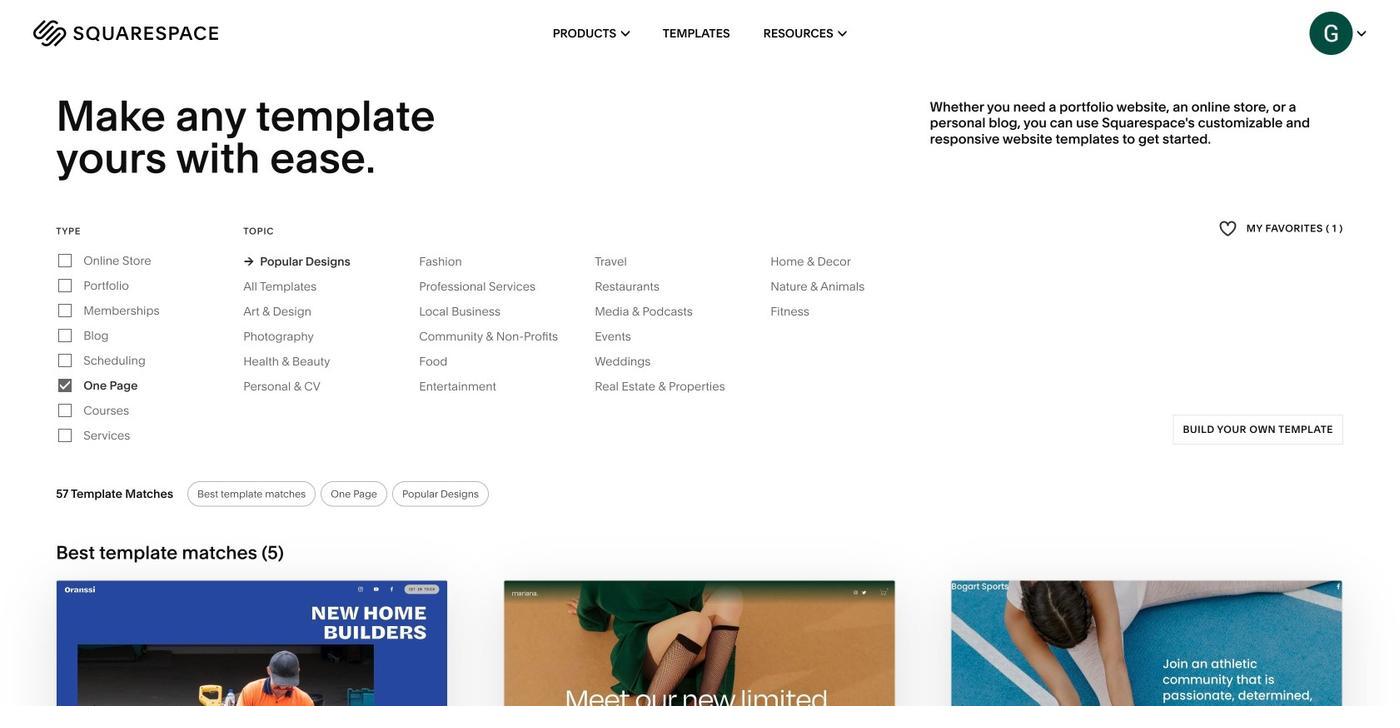Task type: vqa. For each thing, say whether or not it's contained in the screenshot.
(50)
no



Task type: locate. For each thing, give the bounding box(es) containing it.
oranssi image
[[57, 581, 448, 706]]

bogart image
[[952, 581, 1342, 706]]

mariana image
[[504, 581, 895, 706]]



